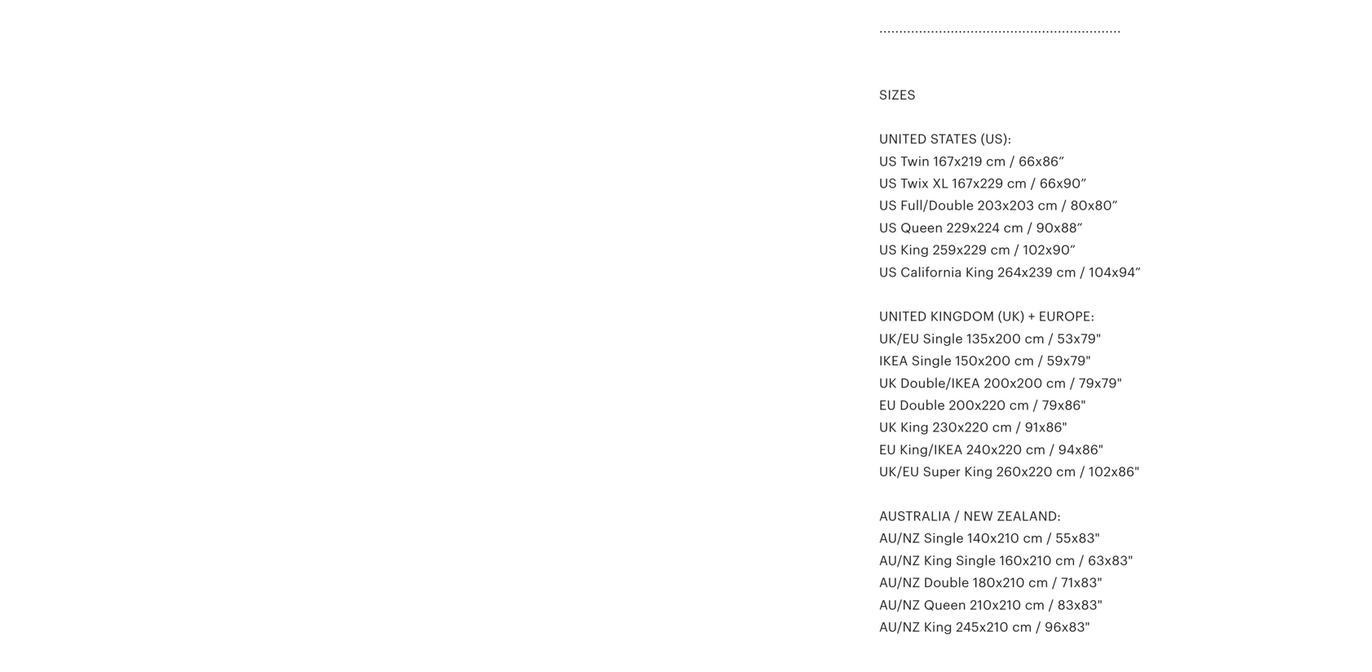 Task type: describe. For each thing, give the bounding box(es) containing it.
1 uk from the top
[[879, 376, 897, 390]]

135x200
[[967, 331, 1021, 346]]

102x90"
[[1023, 243, 1076, 257]]

/ up 96x83"
[[1048, 598, 1054, 612]]

/ left new at the right bottom of page
[[954, 509, 960, 524]]

245x210
[[956, 620, 1009, 634]]

zealand:
[[997, 509, 1061, 524]]

cm down 55x83"
[[1055, 553, 1075, 568]]

/ left 55x83"
[[1047, 531, 1052, 546]]

.............................................................
[[879, 21, 1121, 36]]

/ down the 59x79"
[[1070, 376, 1075, 390]]

/ up the 91x86"
[[1033, 398, 1038, 413]]

5 us from the top
[[879, 243, 897, 257]]

ikea
[[879, 354, 908, 368]]

102x86"
[[1089, 465, 1140, 479]]

cm down "zealand:"
[[1023, 531, 1043, 546]]

/ left the 59x79"
[[1038, 354, 1043, 368]]

(us):
[[981, 132, 1012, 147]]

90x88"
[[1036, 221, 1083, 235]]

super
[[923, 465, 961, 479]]

kingdom
[[930, 309, 994, 324]]

cm down +
[[1025, 331, 1045, 346]]

xl
[[932, 176, 949, 191]]

210x210
[[970, 598, 1021, 612]]

queen inside australia / new zealand: au/nz single 140x210 cm / 55x83" au/nz king single 160x210 cm / 63x83" au/nz double 180x210 cm / 71x83" au/nz queen 210x210 cm / 83x83" au/nz king 245x210 cm / 96x83"
[[924, 598, 966, 612]]

240x220
[[966, 442, 1022, 457]]

united for united states (us): us twin 167x219 cm / 66x86" us twix xl 167x229 cm / 66x90" us full/double 203x203 cm / 80x80" us queen 229x224 cm / 90x88" us king 259x229 cm / 102x90" us california king 264x239 cm / 104x94"
[[879, 132, 927, 147]]

59x79"
[[1047, 354, 1091, 368]]

/ left 71x83"
[[1052, 575, 1058, 590]]

63x83"
[[1088, 553, 1133, 568]]

2 eu from the top
[[879, 442, 896, 457]]

1 us from the top
[[879, 154, 897, 169]]

/ up 71x83"
[[1079, 553, 1084, 568]]

80x80"
[[1071, 198, 1118, 213]]

cm down 210x210
[[1012, 620, 1032, 634]]

180x210
[[973, 575, 1025, 590]]

king left 245x210
[[924, 620, 952, 634]]

cm down 94x86"
[[1056, 465, 1076, 479]]

cm down 200x200
[[1009, 398, 1029, 413]]

6 us from the top
[[879, 265, 897, 280]]

single up double/ikea
[[912, 354, 952, 368]]

sizes
[[879, 87, 916, 102]]

260x220
[[997, 465, 1053, 479]]

200x200
[[984, 376, 1043, 390]]

king down the 259x229
[[966, 265, 994, 280]]

3 us from the top
[[879, 198, 897, 213]]

/ left 104x94"
[[1080, 265, 1085, 280]]

cm up 200x200
[[1014, 354, 1034, 368]]

cm right 210x210
[[1025, 598, 1045, 612]]

united kingdom (uk) + europe: uk/eu single 135x200 cm / 53x79" ikea single 150x200 cm / 59x79" uk double/ikea 200x200 cm / 79x79" eu double 200x220 cm / 79x86" uk king 230x220 cm / 91x86" eu king/ikea 240x220 cm / 94x86" uk/eu super king 260x220 cm / 102x86"
[[879, 309, 1140, 479]]

71x83"
[[1061, 575, 1102, 590]]

states
[[930, 132, 977, 147]]

2 au/nz from the top
[[879, 553, 920, 568]]

1 eu from the top
[[879, 398, 896, 413]]

king down 240x220
[[964, 465, 993, 479]]

cm down the 91x86"
[[1026, 442, 1046, 457]]

cm down (us):
[[986, 154, 1006, 169]]

140x210
[[967, 531, 1019, 546]]

79x86"
[[1042, 398, 1086, 413]]

queen inside united states (us): us twin 167x219 cm / 66x86" us twix xl 167x229 cm / 66x90" us full/double 203x203 cm / 80x80" us queen 229x224 cm / 90x88" us king 259x229 cm / 102x90" us california king 264x239 cm / 104x94"
[[901, 221, 943, 235]]

96x83"
[[1045, 620, 1090, 634]]

king up the king/ikea
[[900, 420, 929, 435]]

twix
[[901, 176, 929, 191]]

cm down 203x203
[[1004, 221, 1024, 235]]

united for united kingdom (uk) + europe: uk/eu single 135x200 cm / 53x79" ikea single 150x200 cm / 59x79" uk double/ikea 200x200 cm / 79x79" eu double 200x220 cm / 79x86" uk king 230x220 cm / 91x86" eu king/ikea 240x220 cm / 94x86" uk/eu super king 260x220 cm / 102x86"
[[879, 309, 927, 324]]

1 uk/eu from the top
[[879, 331, 919, 346]]

single down 140x210
[[956, 553, 996, 568]]

/ down europe:
[[1048, 331, 1054, 346]]

4 us from the top
[[879, 221, 897, 235]]

cm up 264x239
[[991, 243, 1010, 257]]

(uk)
[[998, 309, 1025, 324]]

twin
[[901, 154, 930, 169]]



Task type: locate. For each thing, give the bounding box(es) containing it.
/ up 264x239
[[1014, 243, 1020, 257]]

3 au/nz from the top
[[879, 575, 920, 590]]

259x229
[[933, 243, 987, 257]]

double inside australia / new zealand: au/nz single 140x210 cm / 55x83" au/nz king single 160x210 cm / 63x83" au/nz double 180x210 cm / 71x83" au/nz queen 210x210 cm / 83x83" au/nz king 245x210 cm / 96x83"
[[924, 575, 969, 590]]

double/ikea
[[900, 376, 980, 390]]

1 vertical spatial queen
[[924, 598, 966, 612]]

/ down the 91x86"
[[1049, 442, 1055, 457]]

double inside united kingdom (uk) + europe: uk/eu single 135x200 cm / 53x79" ikea single 150x200 cm / 59x79" uk double/ikea 200x200 cm / 79x79" eu double 200x220 cm / 79x86" uk king 230x220 cm / 91x86" eu king/ikea 240x220 cm / 94x86" uk/eu super king 260x220 cm / 102x86"
[[900, 398, 945, 413]]

cm up 90x88"
[[1038, 198, 1058, 213]]

/ left the 91x86"
[[1016, 420, 1021, 435]]

double down double/ikea
[[900, 398, 945, 413]]

single down kingdom
[[923, 331, 963, 346]]

double left the 180x210 on the bottom right of page
[[924, 575, 969, 590]]

single down australia
[[924, 531, 964, 546]]

united
[[879, 132, 927, 147], [879, 309, 927, 324]]

king up california
[[901, 243, 929, 257]]

/ down 66x86"
[[1031, 176, 1036, 191]]

0 vertical spatial uk
[[879, 376, 897, 390]]

203x203
[[978, 198, 1034, 213]]

queen
[[901, 221, 943, 235], [924, 598, 966, 612]]

cm up the 79x86"
[[1046, 376, 1066, 390]]

1 vertical spatial eu
[[879, 442, 896, 457]]

1 vertical spatial uk/eu
[[879, 465, 919, 479]]

0 vertical spatial united
[[879, 132, 927, 147]]

167x229
[[952, 176, 1003, 191]]

83x83"
[[1058, 598, 1103, 612]]

europe:
[[1039, 309, 1095, 324]]

cm
[[986, 154, 1006, 169], [1007, 176, 1027, 191], [1038, 198, 1058, 213], [1004, 221, 1024, 235], [991, 243, 1010, 257], [1056, 265, 1076, 280], [1025, 331, 1045, 346], [1014, 354, 1034, 368], [1046, 376, 1066, 390], [1009, 398, 1029, 413], [992, 420, 1012, 435], [1026, 442, 1046, 457], [1056, 465, 1076, 479], [1023, 531, 1043, 546], [1055, 553, 1075, 568], [1029, 575, 1048, 590], [1025, 598, 1045, 612], [1012, 620, 1032, 634]]

160x210
[[1000, 553, 1052, 568]]

55x83"
[[1056, 531, 1100, 546]]

1 united from the top
[[879, 132, 927, 147]]

cm down 102x90"
[[1056, 265, 1076, 280]]

/ up 102x90"
[[1027, 221, 1033, 235]]

66x90"
[[1040, 176, 1087, 191]]

single
[[923, 331, 963, 346], [912, 354, 952, 368], [924, 531, 964, 546], [956, 553, 996, 568]]

/
[[1010, 154, 1015, 169], [1031, 176, 1036, 191], [1061, 198, 1067, 213], [1027, 221, 1033, 235], [1014, 243, 1020, 257], [1080, 265, 1085, 280], [1048, 331, 1054, 346], [1038, 354, 1043, 368], [1070, 376, 1075, 390], [1033, 398, 1038, 413], [1016, 420, 1021, 435], [1049, 442, 1055, 457], [1080, 465, 1085, 479], [954, 509, 960, 524], [1047, 531, 1052, 546], [1079, 553, 1084, 568], [1052, 575, 1058, 590], [1048, 598, 1054, 612], [1036, 620, 1041, 634]]

4 au/nz from the top
[[879, 598, 920, 612]]

1 vertical spatial united
[[879, 309, 927, 324]]

king down australia
[[924, 553, 952, 568]]

94x86"
[[1058, 442, 1104, 457]]

eu down ikea
[[879, 398, 896, 413]]

0 vertical spatial eu
[[879, 398, 896, 413]]

queen down full/double
[[901, 221, 943, 235]]

229x224
[[947, 221, 1000, 235]]

0 vertical spatial double
[[900, 398, 945, 413]]

264x239
[[998, 265, 1053, 280]]

230x220
[[933, 420, 989, 435]]

66x86"
[[1019, 154, 1065, 169]]

united inside united kingdom (uk) + europe: uk/eu single 135x200 cm / 53x79" ikea single 150x200 cm / 59x79" uk double/ikea 200x200 cm / 79x79" eu double 200x220 cm / 79x86" uk king 230x220 cm / 91x86" eu king/ikea 240x220 cm / 94x86" uk/eu super king 260x220 cm / 102x86"
[[879, 309, 927, 324]]

united up ikea
[[879, 309, 927, 324]]

king/ikea
[[900, 442, 963, 457]]

/ down (us):
[[1010, 154, 1015, 169]]

uk
[[879, 376, 897, 390], [879, 420, 897, 435]]

104x94"
[[1089, 265, 1141, 280]]

79x79"
[[1079, 376, 1122, 390]]

1 vertical spatial uk
[[879, 420, 897, 435]]

united states (us): us twin 167x219 cm / 66x86" us twix xl 167x229 cm / 66x90" us full/double 203x203 cm / 80x80" us queen 229x224 cm / 90x88" us king 259x229 cm / 102x90" us california king 264x239 cm / 104x94"
[[879, 132, 1141, 280]]

full/double
[[901, 198, 974, 213]]

australia / new zealand: au/nz single 140x210 cm / 55x83" au/nz king single 160x210 cm / 63x83" au/nz double 180x210 cm / 71x83" au/nz queen 210x210 cm / 83x83" au/nz king 245x210 cm / 96x83"
[[879, 509, 1133, 634]]

california
[[901, 265, 962, 280]]

new
[[964, 509, 993, 524]]

eu
[[879, 398, 896, 413], [879, 442, 896, 457]]

200x220
[[949, 398, 1006, 413]]

53x79"
[[1057, 331, 1101, 346]]

uk/eu down the king/ikea
[[879, 465, 919, 479]]

uk/eu
[[879, 331, 919, 346], [879, 465, 919, 479]]

eu left the king/ikea
[[879, 442, 896, 457]]

1 au/nz from the top
[[879, 531, 920, 546]]

king
[[901, 243, 929, 257], [966, 265, 994, 280], [900, 420, 929, 435], [964, 465, 993, 479], [924, 553, 952, 568], [924, 620, 952, 634]]

/ down 94x86"
[[1080, 465, 1085, 479]]

2 united from the top
[[879, 309, 927, 324]]

/ left 96x83"
[[1036, 620, 1041, 634]]

150x200
[[955, 354, 1011, 368]]

cm up 240x220
[[992, 420, 1012, 435]]

91x86"
[[1025, 420, 1067, 435]]

2 us from the top
[[879, 176, 897, 191]]

0 vertical spatial uk/eu
[[879, 331, 919, 346]]

united up 'twin'
[[879, 132, 927, 147]]

us
[[879, 154, 897, 169], [879, 176, 897, 191], [879, 198, 897, 213], [879, 221, 897, 235], [879, 243, 897, 257], [879, 265, 897, 280]]

2 uk from the top
[[879, 420, 897, 435]]

uk/eu up ikea
[[879, 331, 919, 346]]

+
[[1028, 309, 1035, 324]]

/ down "66x90""
[[1061, 198, 1067, 213]]

cm up 203x203
[[1007, 176, 1027, 191]]

2 uk/eu from the top
[[879, 465, 919, 479]]

167x219
[[933, 154, 983, 169]]

au/nz
[[879, 531, 920, 546], [879, 553, 920, 568], [879, 575, 920, 590], [879, 598, 920, 612], [879, 620, 920, 634]]

australia
[[879, 509, 951, 524]]

queen up 245x210
[[924, 598, 966, 612]]

5 au/nz from the top
[[879, 620, 920, 634]]

united inside united states (us): us twin 167x219 cm / 66x86" us twix xl 167x229 cm / 66x90" us full/double 203x203 cm / 80x80" us queen 229x224 cm / 90x88" us king 259x229 cm / 102x90" us california king 264x239 cm / 104x94"
[[879, 132, 927, 147]]

double
[[900, 398, 945, 413], [924, 575, 969, 590]]

1 vertical spatial double
[[924, 575, 969, 590]]

0 vertical spatial queen
[[901, 221, 943, 235]]

cm down 160x210
[[1029, 575, 1048, 590]]



Task type: vqa. For each thing, say whether or not it's contained in the screenshot.
first '5 out of 5 stars' image from the left
no



